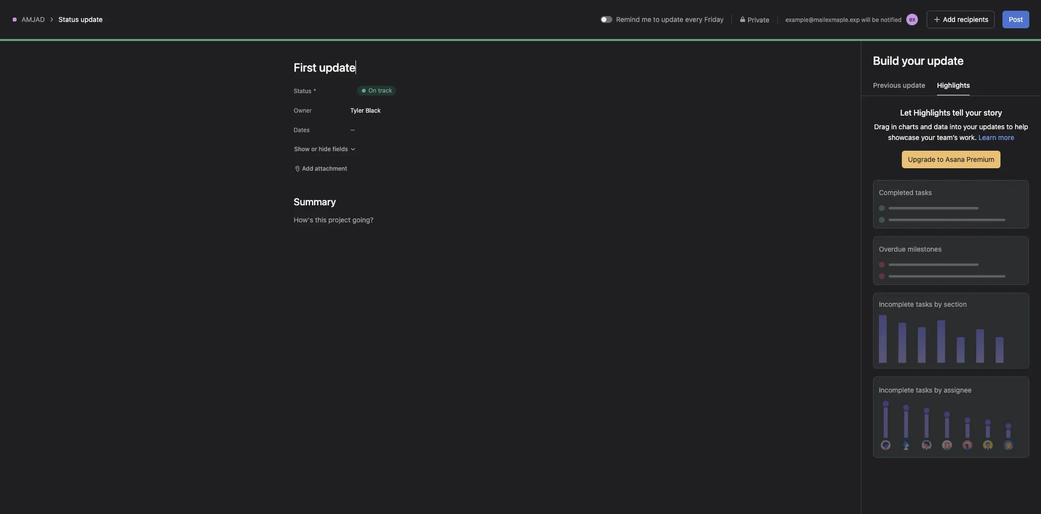 Task type: vqa. For each thing, say whether or not it's contained in the screenshot.
STATUS
yes



Task type: locate. For each thing, give the bounding box(es) containing it.
1 vertical spatial and
[[920, 123, 932, 131]]

ex up your update on the top of page
[[929, 38, 935, 45]]

add left recipients
[[943, 15, 956, 23]]

and
[[346, 112, 358, 121], [920, 123, 932, 131], [886, 164, 900, 172]]

example@mailexmaple.exp
[[786, 16, 860, 23], [902, 164, 1000, 172]]

0 vertical spatial tb
[[919, 38, 926, 45]]

let highlights tell your story
[[900, 108, 1002, 117]]

show or hide fields
[[294, 146, 348, 153]]

you and example@mailexmaple.exp joined button
[[871, 163, 1024, 173]]

upgrade button
[[976, 5, 1009, 19]]

post
[[1009, 15, 1023, 23]]

ex button
[[902, 13, 919, 26]]

add for add recipients
[[943, 15, 956, 23]]

1 vertical spatial status
[[294, 87, 311, 95]]

project created tyler black 8 minutes ago
[[871, 215, 949, 235]]

0 horizontal spatial tb
[[873, 189, 880, 197]]

black inside project created tyler black 8 minutes ago
[[889, 227, 906, 235]]

your up work.
[[964, 123, 977, 131]]

premium
[[967, 155, 995, 164]]

tyler black link
[[871, 227, 906, 235]]

Section title text field
[[294, 195, 336, 209]]

1 horizontal spatial and
[[886, 164, 900, 172]]

every
[[685, 15, 703, 23]]

upgrade left post at the right
[[981, 8, 1005, 15]]

update left every
[[661, 15, 683, 23]]

1 horizontal spatial status
[[294, 87, 311, 95]]

update up home 'link'
[[81, 15, 103, 23]]

tyler inside project created tyler black 8 minutes ago
[[871, 227, 887, 235]]

1 vertical spatial tb
[[873, 189, 880, 197]]

learn more
[[979, 133, 1014, 142]]

2 horizontal spatial update
[[903, 81, 926, 89]]

2 vertical spatial and
[[886, 164, 900, 172]]

add recipients button
[[927, 11, 995, 28]]

*
[[313, 87, 316, 95]]

1 vertical spatial upgrade
[[908, 155, 936, 164]]

add down show at the left top
[[302, 165, 313, 172]]

0 horizontal spatial add
[[302, 165, 313, 172]]

1 vertical spatial add
[[302, 165, 313, 172]]

status *
[[294, 87, 316, 95]]

remove from starred image
[[215, 33, 223, 41]]

and for no
[[346, 112, 358, 121]]

1 vertical spatial ago
[[939, 228, 949, 235]]

tb down 4
[[873, 189, 880, 197]]

update inside tab list
[[903, 81, 926, 89]]

upgrade down send message to members button in the right top of the page
[[908, 155, 936, 164]]

0 horizontal spatial status
[[59, 15, 79, 23]]

2 horizontal spatial and
[[920, 123, 932, 131]]

1 horizontal spatial minutes
[[916, 228, 938, 235]]

tb
[[919, 38, 926, 45], [873, 189, 880, 197]]

add inside add recipients button
[[943, 15, 956, 23]]

0 vertical spatial black
[[366, 107, 381, 114]]

1 horizontal spatial add
[[943, 15, 956, 23]]

notified
[[881, 16, 902, 23]]

1 horizontal spatial upgrade
[[981, 8, 1005, 15]]

dates
[[294, 126, 310, 134]]

hide
[[319, 146, 331, 153]]

1 vertical spatial ex
[[929, 38, 935, 45]]

0 vertical spatial your
[[964, 123, 977, 131]]

upgrade for upgrade
[[981, 8, 1005, 15]]

your story
[[966, 108, 1002, 117]]

upgrade to asana premium button
[[902, 151, 1001, 168]]

minutes right 8
[[916, 228, 938, 235]]

charts
[[899, 123, 919, 131]]

1 horizontal spatial black
[[889, 227, 906, 235]]

and inside drag in charts and data into your updates to help showcase your team's work.
[[920, 123, 932, 131]]

0 horizontal spatial upgrade
[[908, 155, 936, 164]]

1 horizontal spatial update
[[661, 15, 683, 23]]

0 horizontal spatial ago
[[900, 175, 910, 183]]

1 horizontal spatial tyler
[[871, 227, 887, 235]]

tyler down project created
[[871, 227, 887, 235]]

highlights
[[937, 81, 970, 89], [914, 108, 951, 117]]

0 vertical spatial example@mailexmaple.exp
[[786, 16, 860, 23]]

me
[[642, 15, 651, 23]]

2 horizontal spatial ex
[[929, 38, 935, 45]]

hide sidebar image
[[13, 8, 21, 16]]

status for status update
[[59, 15, 79, 23]]

tyler up — on the top left of page
[[350, 107, 364, 114]]

send message to members button
[[871, 138, 969, 147]]

1 horizontal spatial example@mailexmaple.exp
[[902, 164, 1000, 172]]

ago inside you and example@mailexmaple.exp joined 4 minutes ago
[[900, 175, 910, 183]]

1 horizontal spatial your
[[964, 123, 977, 131]]

drag
[[874, 123, 890, 131]]

owner
[[294, 107, 312, 114]]

minutes
[[876, 175, 898, 183], [916, 228, 938, 235]]

and right you
[[886, 164, 900, 172]]

add for add attachment
[[302, 165, 313, 172]]

status up home 'link'
[[59, 15, 79, 23]]

previous
[[873, 81, 901, 89]]

black down on
[[366, 107, 381, 114]]

in
[[891, 123, 897, 131]]

what's
[[859, 74, 890, 85]]

1 horizontal spatial tb
[[919, 38, 926, 45]]

and left 'no' at top
[[346, 112, 358, 121]]

status update
[[59, 15, 103, 23]]

0 vertical spatial ago
[[900, 175, 910, 183]]

highlights up let highlights tell your story
[[937, 81, 970, 89]]

to left asana
[[937, 155, 944, 164]]

0 vertical spatial tyler
[[350, 107, 364, 114]]

example@mailexmaple.exp inside you and example@mailexmaple.exp joined 4 minutes ago
[[902, 164, 1000, 172]]

joined
[[1002, 164, 1024, 172]]

0 horizontal spatial tyler
[[350, 107, 364, 114]]

status for status *
[[294, 87, 311, 95]]

0 vertical spatial upgrade
[[981, 8, 1005, 15]]

more
[[998, 133, 1014, 142]]

to
[[653, 15, 660, 23], [1007, 123, 1013, 131], [926, 138, 933, 147], [937, 155, 944, 164]]

upgrade inside button
[[908, 155, 936, 164]]

minutes right 4
[[876, 175, 898, 183]]

amjad
[[21, 15, 45, 23]]

attachment
[[315, 165, 347, 172]]

status left *
[[294, 87, 311, 95]]

update down build your update
[[903, 81, 926, 89]]

upgrade
[[981, 8, 1005, 15], [908, 155, 936, 164]]

1 vertical spatial example@mailexmaple.exp
[[902, 164, 1000, 172]]

ago right 4
[[900, 175, 910, 183]]

let
[[900, 108, 912, 117]]

0 vertical spatial status
[[59, 15, 79, 23]]

black
[[366, 107, 381, 114], [889, 227, 906, 235]]

None text field
[[158, 28, 196, 45]]

your
[[964, 123, 977, 131], [921, 133, 935, 142]]

team's
[[937, 133, 958, 142]]

0 horizontal spatial example@mailexmaple.exp
[[786, 16, 860, 23]]

0 horizontal spatial and
[[346, 112, 358, 121]]

add
[[943, 15, 956, 23], [302, 165, 313, 172]]

1 vertical spatial minutes
[[916, 228, 938, 235]]

be
[[872, 16, 879, 23]]

ex right notified
[[909, 16, 916, 23]]

project roles
[[299, 199, 354, 210]]

0 vertical spatial ex
[[909, 16, 916, 23]]

0 horizontal spatial ex
[[887, 189, 893, 197]]

post button
[[1003, 11, 1029, 28]]

1 horizontal spatial ago
[[939, 228, 949, 235]]

and inside you and example@mailexmaple.exp joined 4 minutes ago
[[886, 164, 900, 172]]

8
[[910, 228, 914, 235]]

on track
[[368, 87, 392, 94]]

track
[[378, 87, 392, 94]]

to up more
[[1007, 123, 1013, 131]]

0 horizontal spatial minutes
[[876, 175, 898, 183]]

add inside add attachment dropdown button
[[302, 165, 313, 172]]

and left data
[[920, 123, 932, 131]]

1 vertical spatial black
[[889, 227, 906, 235]]

ago right 8
[[939, 228, 949, 235]]

your down data
[[921, 133, 935, 142]]

0 horizontal spatial your
[[921, 133, 935, 142]]

0 horizontal spatial update
[[81, 15, 103, 23]]

ex
[[909, 16, 916, 23], [929, 38, 935, 45], [887, 189, 893, 197]]

tb up build your update
[[919, 38, 926, 45]]

2 vertical spatial ex
[[887, 189, 893, 197]]

1 vertical spatial highlights
[[914, 108, 951, 117]]

highlights up data
[[914, 108, 951, 117]]

ex inside ex button
[[909, 16, 916, 23]]

help
[[1015, 123, 1028, 131]]

1 horizontal spatial ex
[[909, 16, 916, 23]]

ago
[[900, 175, 910, 183], [939, 228, 949, 235]]

send message to members
[[871, 138, 969, 147]]

expect
[[303, 112, 324, 121]]

0 vertical spatial minutes
[[876, 175, 898, 183]]

0 vertical spatial add
[[943, 15, 956, 23]]

to inside drag in charts and data into your updates to help showcase your team's work.
[[1007, 123, 1013, 131]]

0 vertical spatial and
[[346, 112, 358, 121]]

ex up project created
[[887, 189, 893, 197]]

upgrade inside button
[[981, 8, 1005, 15]]

1 vertical spatial tyler
[[871, 227, 887, 235]]

project created
[[871, 215, 926, 224]]

ago inside project created tyler black 8 minutes ago
[[939, 228, 949, 235]]

will
[[862, 16, 871, 23]]

tab list
[[861, 80, 1041, 96]]

update
[[81, 15, 103, 23], [661, 15, 683, 23], [903, 81, 926, 89]]

minutes inside you and example@mailexmaple.exp joined 4 minutes ago
[[876, 175, 898, 183]]

4
[[871, 175, 875, 183]]

upgrade to asana premium
[[908, 155, 995, 164]]

status
[[59, 15, 79, 23], [294, 87, 311, 95]]

black down project created
[[889, 227, 906, 235]]



Task type: describe. For each thing, give the bounding box(es) containing it.
Title of update text field
[[294, 57, 587, 78]]

0 horizontal spatial black
[[366, 107, 381, 114]]

remind me to update every friday
[[616, 15, 724, 23]]

what's the status?
[[859, 74, 941, 85]]

minutes inside project created tyler black 8 minutes ago
[[916, 228, 938, 235]]

share
[[955, 38, 971, 45]]

tell
[[953, 108, 964, 117]]

build your update
[[873, 54, 964, 67]]

work.
[[960, 133, 977, 142]]

send
[[871, 138, 889, 147]]

into
[[950, 123, 962, 131]]

less!
[[369, 112, 384, 121]]

friday
[[704, 15, 724, 23]]

1 vertical spatial your
[[921, 133, 935, 142]]

on track button
[[350, 82, 402, 100]]

tyler black
[[350, 107, 381, 114]]

—
[[350, 127, 355, 133]]

board image
[[135, 36, 147, 47]]

add attachment
[[302, 165, 347, 172]]

asana
[[946, 155, 965, 164]]

amjad link
[[21, 15, 45, 23]]

no
[[359, 112, 367, 121]]

build
[[873, 54, 899, 67]]

or
[[311, 146, 317, 153]]

to inside button
[[937, 155, 944, 164]]

to right me
[[653, 15, 660, 23]]

update for status update
[[81, 15, 103, 23]]

remind
[[616, 15, 640, 23]]

drag in charts and data into your updates to help showcase your team's work.
[[874, 123, 1028, 142]]

the status?
[[892, 74, 941, 85]]

upgrade for upgrade to asana premium
[[908, 155, 936, 164]]

show
[[294, 146, 310, 153]]

home link
[[6, 30, 111, 45]]

you
[[871, 164, 884, 172]]

share button
[[943, 35, 975, 48]]

learn more link
[[979, 133, 1014, 142]]

message
[[891, 138, 924, 147]]

i expect 100% and no less!
[[299, 112, 384, 121]]

data
[[934, 123, 948, 131]]

fields
[[333, 146, 348, 153]]

add attachment button
[[290, 162, 352, 176]]

your update
[[902, 54, 964, 67]]

show or hide fields button
[[290, 143, 360, 156]]

100%
[[326, 112, 344, 121]]

update for previous update
[[903, 81, 926, 89]]

private
[[748, 15, 770, 24]]

add recipients
[[943, 15, 989, 23]]

updates
[[979, 123, 1005, 131]]

Project description title text field
[[294, 83, 398, 104]]

on
[[368, 87, 376, 94]]

previous update
[[873, 81, 926, 89]]

home
[[25, 33, 44, 42]]

learn
[[979, 133, 996, 142]]

tab list containing previous update
[[861, 80, 1041, 96]]

you and example@mailexmaple.exp joined 4 minutes ago
[[871, 164, 1024, 183]]

recipients
[[958, 15, 989, 23]]

0 vertical spatial highlights
[[937, 81, 970, 89]]

showcase
[[888, 133, 919, 142]]

i
[[299, 112, 301, 121]]

to left 'team's'
[[926, 138, 933, 147]]

members
[[935, 138, 969, 147]]

remind me to update every friday switch
[[601, 16, 612, 23]]

and for data
[[920, 123, 932, 131]]

example@mailexmaple.exp will be notified
[[786, 16, 902, 23]]



